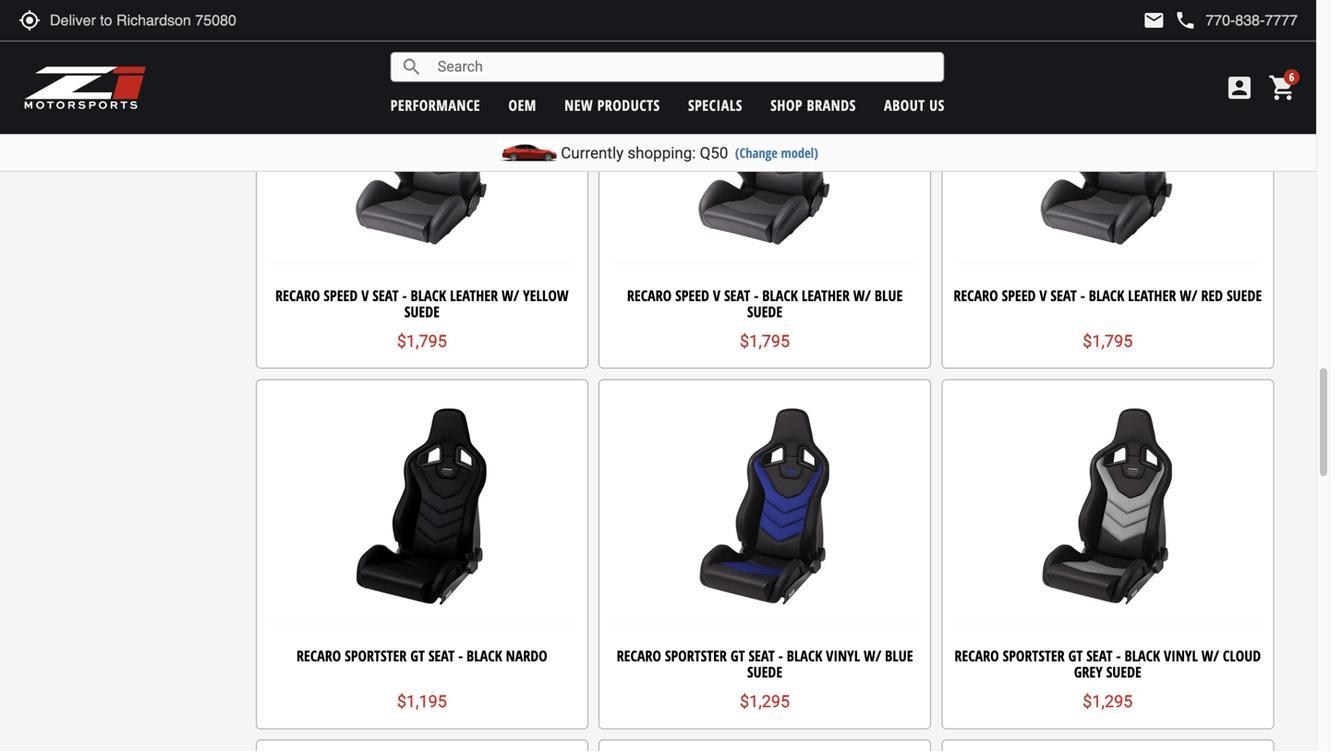 Task type: vqa. For each thing, say whether or not it's contained in the screenshot.
$1,295 related to Grey
yes



Task type: describe. For each thing, give the bounding box(es) containing it.
gt for recaro sportster gt seat - black nardo
[[411, 646, 425, 666]]

shopping_cart link
[[1264, 73, 1298, 103]]

$1,295 for grey
[[1083, 692, 1133, 712]]

$1,195
[[397, 692, 447, 712]]

w/ for recaro sportster gt seat - black vinyl w/ cloud grey suede
[[1202, 646, 1220, 666]]

recaro for recaro speed v seat - black leather w/ yellow suede
[[276, 285, 320, 305]]

black for recaro speed v seat - black leather w/ blue suede
[[763, 285, 798, 305]]

v for recaro speed v seat - black leather w/ red suede
[[1040, 285, 1048, 305]]

search
[[401, 56, 423, 78]]

mail
[[1144, 9, 1166, 31]]

performance link
[[391, 95, 481, 115]]

yellow
[[523, 285, 569, 305]]

about
[[885, 95, 926, 115]]

seat for recaro speed v seat - black leather w/ blue suede
[[725, 285, 751, 305]]

speed for recaro speed v seat - black leather w/ red suede
[[1002, 285, 1036, 305]]

- for recaro sportster gt seat - black nardo
[[458, 646, 463, 666]]

model)
[[781, 144, 819, 162]]

about us link
[[885, 95, 945, 115]]

vinyl for blue
[[827, 646, 861, 666]]

seat for recaro speed v seat - black leather w/ red suede
[[1051, 285, 1077, 305]]

speed for recaro speed v seat - black leather w/ blue suede
[[676, 285, 710, 305]]

gt for recaro sportster gt seat - black vinyl w/ blue suede
[[731, 646, 745, 666]]

$1,795 for yellow
[[397, 332, 447, 351]]

black for recaro sportster gt seat - black vinyl w/ cloud grey suede
[[1125, 646, 1161, 666]]

us
[[930, 95, 945, 115]]

(change model) link
[[736, 144, 819, 162]]

w/ for recaro speed v seat - black leather w/ yellow suede
[[502, 285, 520, 305]]

speed for recaro speed v seat - black leather w/ yellow suede
[[324, 285, 358, 305]]

brands
[[807, 95, 856, 115]]

recaro for recaro sportster gt seat - black nardo
[[297, 646, 341, 666]]

sportster for recaro sportster gt seat - black nardo
[[345, 646, 407, 666]]

suede for recaro sportster gt seat - black vinyl w/ blue suede
[[748, 662, 783, 682]]

recaro sportster gt seat - black vinyl w/ cloud grey suede
[[955, 646, 1262, 682]]

z1 motorsports logo image
[[23, 65, 147, 111]]

recaro speed v seat - black leather w/ yellow suede
[[276, 285, 569, 322]]

suede for recaro speed v seat - black leather w/ red suede
[[1227, 285, 1263, 305]]

mail phone
[[1144, 9, 1197, 31]]

blue for recaro sportster gt seat - black vinyl w/ blue suede
[[886, 646, 914, 666]]

currently shopping: q50 (change model)
[[561, 144, 819, 162]]

recaro for recaro speed v seat - black leather w/ red suede
[[954, 285, 999, 305]]

vinyl for cloud
[[1165, 646, 1199, 666]]

cloud
[[1224, 646, 1262, 666]]

black for recaro sportster gt seat - black vinyl w/ blue suede
[[787, 646, 823, 666]]

v for recaro speed v seat - black leather w/ blue suede
[[713, 285, 721, 305]]

shop
[[771, 95, 803, 115]]

$1,795 for blue
[[740, 332, 790, 351]]

recaro for recaro sportster gt seat - black vinyl w/ cloud grey suede
[[955, 646, 1000, 666]]

about us
[[885, 95, 945, 115]]

black for recaro speed v seat - black leather w/ yellow suede
[[411, 285, 447, 305]]

leather for blue
[[802, 285, 850, 305]]

new
[[565, 95, 593, 115]]

$1,295 for suede
[[740, 692, 790, 712]]

$1,795 for red
[[1083, 332, 1133, 351]]

shopping:
[[628, 144, 696, 162]]

new products
[[565, 95, 660, 115]]

performance
[[391, 95, 481, 115]]

new products link
[[565, 95, 660, 115]]

nardo
[[506, 646, 548, 666]]

account_box
[[1225, 73, 1255, 103]]

my_location
[[18, 9, 41, 31]]

phone link
[[1175, 9, 1298, 31]]

account_box link
[[1221, 73, 1260, 103]]

recaro for recaro sportster gt seat - black vinyl w/ blue suede
[[617, 646, 662, 666]]



Task type: locate. For each thing, give the bounding box(es) containing it.
3 gt from the left
[[1069, 646, 1083, 666]]

sportster for recaro sportster gt seat - black vinyl w/ cloud grey suede
[[1003, 646, 1065, 666]]

0 horizontal spatial v
[[362, 285, 369, 305]]

leather inside recaro speed v seat - black leather w/ yellow suede
[[450, 285, 498, 305]]

shop brands link
[[771, 95, 856, 115]]

3 leather from the left
[[1129, 285, 1177, 305]]

suede inside recaro speed v seat - black leather w/ blue suede
[[748, 302, 783, 322]]

gt inside 'recaro sportster gt seat - black vinyl w/ blue suede'
[[731, 646, 745, 666]]

recaro
[[276, 285, 320, 305], [627, 285, 672, 305], [954, 285, 999, 305], [297, 646, 341, 666], [617, 646, 662, 666], [955, 646, 1000, 666]]

currently
[[561, 144, 624, 162]]

- for recaro speed v seat - black leather w/ yellow suede
[[402, 285, 407, 305]]

vinyl
[[827, 646, 861, 666], [1165, 646, 1199, 666]]

2 vinyl from the left
[[1165, 646, 1199, 666]]

recaro inside recaro speed v seat - black leather w/ blue suede
[[627, 285, 672, 305]]

black inside 'recaro sportster gt seat - black vinyl w/ blue suede'
[[787, 646, 823, 666]]

1 horizontal spatial leather
[[802, 285, 850, 305]]

2 horizontal spatial leather
[[1129, 285, 1177, 305]]

recaro inside 'recaro sportster gt seat - black vinyl w/ blue suede'
[[617, 646, 662, 666]]

0 horizontal spatial sportster
[[345, 646, 407, 666]]

1 speed from the left
[[324, 285, 358, 305]]

products
[[598, 95, 660, 115]]

blue inside 'recaro sportster gt seat - black vinyl w/ blue suede'
[[886, 646, 914, 666]]

gt inside recaro sportster gt seat - black vinyl w/ cloud grey suede
[[1069, 646, 1083, 666]]

1 horizontal spatial vinyl
[[1165, 646, 1199, 666]]

0 vertical spatial blue
[[875, 285, 903, 305]]

seat for recaro sportster gt seat - black vinyl w/ cloud grey suede
[[1087, 646, 1113, 666]]

specials
[[689, 95, 743, 115]]

3 speed from the left
[[1002, 285, 1036, 305]]

speed
[[324, 285, 358, 305], [676, 285, 710, 305], [1002, 285, 1036, 305]]

(change
[[736, 144, 778, 162]]

2 $1,795 from the left
[[740, 332, 790, 351]]

0 horizontal spatial gt
[[411, 646, 425, 666]]

3 sportster from the left
[[1003, 646, 1065, 666]]

2 gt from the left
[[731, 646, 745, 666]]

recaro sportster gt seat - black nardo
[[297, 646, 548, 666]]

2 $1,295 from the left
[[1083, 692, 1133, 712]]

black inside recaro sportster gt seat - black vinyl w/ cloud grey suede
[[1125, 646, 1161, 666]]

0 horizontal spatial vinyl
[[827, 646, 861, 666]]

recaro inside recaro speed v seat - black leather w/ yellow suede
[[276, 285, 320, 305]]

1 sportster from the left
[[345, 646, 407, 666]]

1 horizontal spatial $1,795
[[740, 332, 790, 351]]

- inside recaro sportster gt seat - black vinyl w/ cloud grey suede
[[1117, 646, 1122, 666]]

1 vertical spatial blue
[[886, 646, 914, 666]]

w/ for recaro speed v seat - black leather w/ blue suede
[[854, 285, 871, 305]]

sportster inside 'recaro sportster gt seat - black vinyl w/ blue suede'
[[665, 646, 727, 666]]

black for recaro sportster gt seat - black nardo
[[467, 646, 503, 666]]

recaro speed v seat - black leather w/ red suede
[[954, 285, 1263, 305]]

leather
[[450, 285, 498, 305], [802, 285, 850, 305], [1129, 285, 1177, 305]]

$1,295
[[740, 692, 790, 712], [1083, 692, 1133, 712]]

- for recaro speed v seat - black leather w/ red suede
[[1081, 285, 1086, 305]]

oem link
[[509, 95, 537, 115]]

1 horizontal spatial gt
[[731, 646, 745, 666]]

grey
[[1075, 662, 1103, 682]]

1 horizontal spatial speed
[[676, 285, 710, 305]]

$1,795 down recaro speed v seat - black leather w/ blue suede
[[740, 332, 790, 351]]

w/ inside recaro speed v seat - black leather w/ yellow suede
[[502, 285, 520, 305]]

- for recaro sportster gt seat - black vinyl w/ blue suede
[[779, 646, 784, 666]]

shop brands
[[771, 95, 856, 115]]

mail link
[[1144, 9, 1166, 31]]

seat inside 'recaro sportster gt seat - black vinyl w/ blue suede'
[[749, 646, 775, 666]]

speed inside recaro speed v seat - black leather w/ yellow suede
[[324, 285, 358, 305]]

2 speed from the left
[[676, 285, 710, 305]]

sportster for recaro sportster gt seat - black vinyl w/ blue suede
[[665, 646, 727, 666]]

1 leather from the left
[[450, 285, 498, 305]]

0 horizontal spatial $1,295
[[740, 692, 790, 712]]

$1,795
[[397, 332, 447, 351], [740, 332, 790, 351], [1083, 332, 1133, 351]]

sportster
[[345, 646, 407, 666], [665, 646, 727, 666], [1003, 646, 1065, 666]]

gt for recaro sportster gt seat - black vinyl w/ cloud grey suede
[[1069, 646, 1083, 666]]

v for recaro speed v seat - black leather w/ yellow suede
[[362, 285, 369, 305]]

w/ inside recaro speed v seat - black leather w/ blue suede
[[854, 285, 871, 305]]

recaro inside recaro sportster gt seat - black vinyl w/ cloud grey suede
[[955, 646, 1000, 666]]

seat inside recaro speed v seat - black leather w/ yellow suede
[[373, 285, 399, 305]]

black inside recaro speed v seat - black leather w/ yellow suede
[[411, 285, 447, 305]]

2 sportster from the left
[[665, 646, 727, 666]]

blue for recaro speed v seat - black leather w/ blue suede
[[875, 285, 903, 305]]

suede for recaro speed v seat - black leather w/ yellow suede
[[405, 302, 440, 322]]

$1,795 down recaro speed v seat - black leather w/ yellow suede
[[397, 332, 447, 351]]

recaro for recaro speed v seat - black leather w/ blue suede
[[627, 285, 672, 305]]

- for recaro speed v seat - black leather w/ blue suede
[[754, 285, 759, 305]]

v
[[362, 285, 369, 305], [713, 285, 721, 305], [1040, 285, 1048, 305]]

sportster inside recaro sportster gt seat - black vinyl w/ cloud grey suede
[[1003, 646, 1065, 666]]

1 horizontal spatial sportster
[[665, 646, 727, 666]]

w/
[[502, 285, 520, 305], [854, 285, 871, 305], [1180, 285, 1198, 305], [864, 646, 882, 666], [1202, 646, 1220, 666]]

- inside 'recaro sportster gt seat - black vinyl w/ blue suede'
[[779, 646, 784, 666]]

phone
[[1175, 9, 1197, 31]]

2 horizontal spatial gt
[[1069, 646, 1083, 666]]

w/ inside recaro sportster gt seat - black vinyl w/ cloud grey suede
[[1202, 646, 1220, 666]]

suede inside recaro sportster gt seat - black vinyl w/ cloud grey suede
[[1107, 662, 1142, 682]]

w/ inside 'recaro sportster gt seat - black vinyl w/ blue suede'
[[864, 646, 882, 666]]

w/ for recaro speed v seat - black leather w/ red suede
[[1180, 285, 1198, 305]]

$1,295 down grey
[[1083, 692, 1133, 712]]

suede
[[1227, 285, 1263, 305], [405, 302, 440, 322], [748, 302, 783, 322], [748, 662, 783, 682], [1107, 662, 1142, 682]]

$1,295 down 'recaro sportster gt seat - black vinyl w/ blue suede'
[[740, 692, 790, 712]]

suede for recaro speed v seat - black leather w/ blue suede
[[748, 302, 783, 322]]

2 horizontal spatial v
[[1040, 285, 1048, 305]]

1 vinyl from the left
[[827, 646, 861, 666]]

v inside recaro speed v seat - black leather w/ yellow suede
[[362, 285, 369, 305]]

shopping_cart
[[1269, 73, 1298, 103]]

blue
[[875, 285, 903, 305], [886, 646, 914, 666]]

red
[[1202, 285, 1224, 305]]

Search search field
[[423, 53, 944, 81]]

black for recaro speed v seat - black leather w/ red suede
[[1089, 285, 1125, 305]]

recaro speed v seat - black leather w/ blue suede
[[627, 285, 903, 322]]

2 leather from the left
[[802, 285, 850, 305]]

1 horizontal spatial $1,295
[[1083, 692, 1133, 712]]

specials link
[[689, 95, 743, 115]]

seat
[[373, 285, 399, 305], [725, 285, 751, 305], [1051, 285, 1077, 305], [429, 646, 455, 666], [749, 646, 775, 666], [1087, 646, 1113, 666]]

leather for yellow
[[450, 285, 498, 305]]

leather for red
[[1129, 285, 1177, 305]]

1 $1,795 from the left
[[397, 332, 447, 351]]

black inside recaro speed v seat - black leather w/ blue suede
[[763, 285, 798, 305]]

$1,795 down recaro speed v seat - black leather w/ red suede
[[1083, 332, 1133, 351]]

- inside recaro speed v seat - black leather w/ blue suede
[[754, 285, 759, 305]]

seat for recaro sportster gt seat - black nardo
[[429, 646, 455, 666]]

vinyl inside 'recaro sportster gt seat - black vinyl w/ blue suede'
[[827, 646, 861, 666]]

seat inside recaro speed v seat - black leather w/ blue suede
[[725, 285, 751, 305]]

oem
[[509, 95, 537, 115]]

1 horizontal spatial v
[[713, 285, 721, 305]]

vinyl inside recaro sportster gt seat - black vinyl w/ cloud grey suede
[[1165, 646, 1199, 666]]

seat for recaro speed v seat - black leather w/ yellow suede
[[373, 285, 399, 305]]

suede inside recaro speed v seat - black leather w/ yellow suede
[[405, 302, 440, 322]]

1 $1,295 from the left
[[740, 692, 790, 712]]

2 v from the left
[[713, 285, 721, 305]]

2 horizontal spatial speed
[[1002, 285, 1036, 305]]

- inside recaro speed v seat - black leather w/ yellow suede
[[402, 285, 407, 305]]

suede inside 'recaro sportster gt seat - black vinyl w/ blue suede'
[[748, 662, 783, 682]]

seat inside recaro sportster gt seat - black vinyl w/ cloud grey suede
[[1087, 646, 1113, 666]]

recaro sportster gt seat - black vinyl w/ blue suede
[[617, 646, 914, 682]]

0 horizontal spatial speed
[[324, 285, 358, 305]]

speed inside recaro speed v seat - black leather w/ blue suede
[[676, 285, 710, 305]]

gt
[[411, 646, 425, 666], [731, 646, 745, 666], [1069, 646, 1083, 666]]

1 v from the left
[[362, 285, 369, 305]]

blue inside recaro speed v seat - black leather w/ blue suede
[[875, 285, 903, 305]]

v inside recaro speed v seat - black leather w/ blue suede
[[713, 285, 721, 305]]

1 gt from the left
[[411, 646, 425, 666]]

-
[[402, 285, 407, 305], [754, 285, 759, 305], [1081, 285, 1086, 305], [458, 646, 463, 666], [779, 646, 784, 666], [1117, 646, 1122, 666]]

3 v from the left
[[1040, 285, 1048, 305]]

2 horizontal spatial sportster
[[1003, 646, 1065, 666]]

0 horizontal spatial leather
[[450, 285, 498, 305]]

0 horizontal spatial $1,795
[[397, 332, 447, 351]]

3 $1,795 from the left
[[1083, 332, 1133, 351]]

w/ for recaro sportster gt seat - black vinyl w/ blue suede
[[864, 646, 882, 666]]

black
[[411, 285, 447, 305], [763, 285, 798, 305], [1089, 285, 1125, 305], [467, 646, 503, 666], [787, 646, 823, 666], [1125, 646, 1161, 666]]

leather inside recaro speed v seat - black leather w/ blue suede
[[802, 285, 850, 305]]

q50
[[700, 144, 729, 162]]

- for recaro sportster gt seat - black vinyl w/ cloud grey suede
[[1117, 646, 1122, 666]]

seat for recaro sportster gt seat - black vinyl w/ blue suede
[[749, 646, 775, 666]]

2 horizontal spatial $1,795
[[1083, 332, 1133, 351]]



